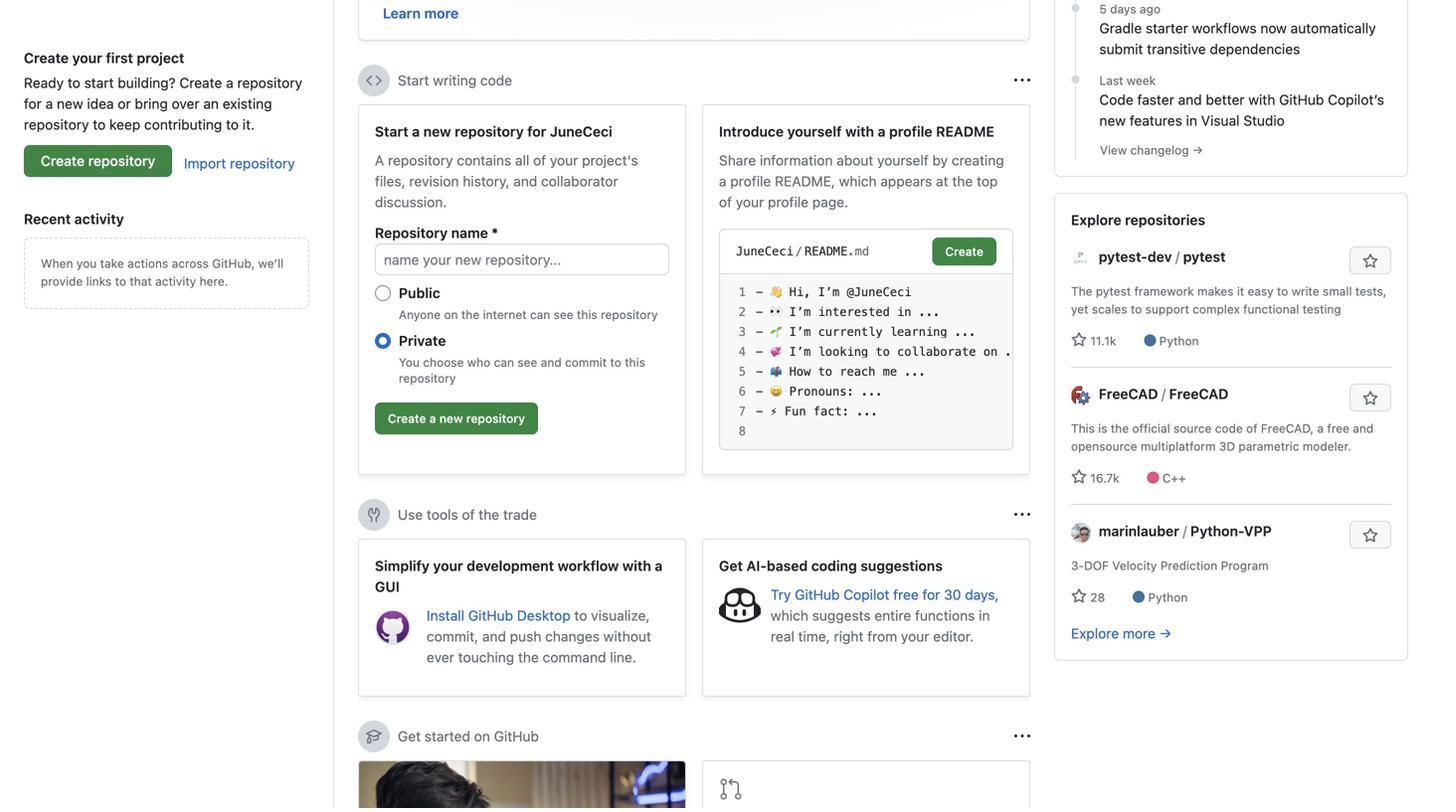 Task type: vqa. For each thing, say whether or not it's contained in the screenshot.
leftmost code
yes



Task type: describe. For each thing, give the bounding box(es) containing it.
last week code faster and better with github copilot's new features in visual studio
[[1099, 74, 1384, 129]]

1 horizontal spatial pytest
[[1183, 249, 1226, 265]]

you
[[399, 356, 420, 369]]

a up existing
[[226, 75, 233, 91]]

on for the
[[444, 308, 458, 322]]

1
[[739, 285, 746, 299]]

activity inside when you take actions across github, we'll provide links to that activity here.
[[155, 274, 196, 288]]

github inside try github copilot free for 30 days, which suggests entire functions in real time, right from your editor.
[[795, 587, 840, 603]]

public anyone on the internet can see this repository
[[399, 285, 658, 322]]

and inside a repository contains all of your project's files, revision history, and collaborator discussion.
[[513, 173, 537, 189]]

repository up existing
[[237, 75, 302, 91]]

code
[[1099, 91, 1134, 108]]

introduce yourself with a profile readme element
[[702, 104, 1030, 475]]

pytest-
[[1099, 249, 1148, 265]]

2 star this repository image from the top
[[1362, 391, 1378, 407]]

readme,
[[775, 173, 835, 189]]

the left 'trade'
[[479, 507, 499, 523]]

share
[[719, 152, 756, 169]]

repository inside private you choose who can see and commit to this repository
[[399, 371, 456, 385]]

1 freecad from the left
[[1099, 386, 1158, 402]]

name your new repository... text field
[[375, 244, 669, 275]]

pytest inside the pytest framework makes it easy to write small tests, yet scales to support complex functional testing
[[1096, 284, 1131, 298]]

view changelog →
[[1100, 143, 1203, 157]]

contributing
[[144, 116, 222, 133]]

official
[[1132, 422, 1170, 436]]

building?
[[118, 75, 176, 91]]

this inside private you choose who can see and commit to this repository
[[625, 356, 645, 369]]

and inside to visualize, commit, and push changes without ever touching the command line.
[[482, 629, 506, 645]]

create for create a new repository
[[388, 412, 426, 426]]

repository inside a repository contains all of your project's files, revision history, and collaborator discussion.
[[388, 152, 453, 169]]

based
[[767, 558, 808, 574]]

scales
[[1092, 302, 1127, 316]]

on inside 1 - 👋 hi, i'm @junececi 2 - 👀 i'm interested in ... 3 - 🌱 i'm currently learning ... 4 - 💞️ i'm looking to collaborate on ... 5 - 📫 how to reach me ... 6 - 😄 pronouns: ... 7 - ⚡ fun fact: ... 8
[[983, 345, 998, 359]]

why am i seeing this? image for start writing code
[[1014, 73, 1030, 89]]

1 vertical spatial profile
[[730, 173, 771, 189]]

👋
[[770, 285, 782, 299]]

use
[[398, 507, 423, 523]]

/ right dev
[[1176, 249, 1180, 265]]

junececi / readme .md
[[736, 245, 869, 259]]

0 vertical spatial activity
[[74, 211, 124, 227]]

at
[[936, 173, 948, 189]]

modeler.
[[1303, 440, 1351, 453]]

source
[[1174, 422, 1212, 436]]

free inside try github copilot free for 30 days, which suggests entire functions in real time, right from your editor.
[[893, 587, 919, 603]]

currently
[[818, 325, 883, 339]]

... right the collaborate at the right top of page
[[1005, 345, 1026, 359]]

i'm right hi,
[[818, 285, 840, 299]]

3 - from the top
[[756, 325, 763, 339]]

start a new repository element
[[358, 104, 686, 475]]

install
[[427, 608, 464, 624]]

explore for explore more →
[[1071, 626, 1119, 642]]

a up share information about yourself by creating a profile readme, which appears at the top of your profile page.
[[878, 123, 886, 140]]

2 vertical spatial profile
[[768, 194, 809, 210]]

last
[[1099, 74, 1123, 88]]

in for features
[[1186, 112, 1197, 129]]

from
[[867, 629, 897, 645]]

of inside a repository contains all of your project's files, revision history, and collaborator discussion.
[[533, 152, 546, 169]]

which inside share information about yourself by creating a profile readme, which appears at the top of your profile page.
[[839, 173, 877, 189]]

python for pytest-dev
[[1159, 334, 1199, 348]]

i'm down hi,
[[789, 305, 811, 319]]

tools image
[[366, 507, 382, 523]]

functions
[[915, 608, 975, 624]]

push
[[510, 629, 541, 645]]

is
[[1098, 422, 1107, 436]]

about
[[837, 152, 873, 169]]

import
[[184, 155, 226, 172]]

see inside private you choose who can see and commit to this repository
[[517, 356, 537, 369]]

28
[[1087, 591, 1105, 605]]

i'm up how
[[789, 345, 811, 359]]

hi,
[[789, 285, 811, 299]]

existing
[[223, 95, 272, 112]]

repository down keep
[[88, 153, 155, 169]]

recent
[[24, 211, 71, 227]]

which inside try github copilot free for 30 days, which suggests entire functions in real time, right from your editor.
[[771, 608, 808, 624]]

days
[[1110, 2, 1136, 16]]

this is the official source code of freecad, a free and opensource multiplatform 3d parametric modeler.
[[1071, 422, 1374, 453]]

github inside simplify your development workflow with a gui element
[[468, 608, 513, 624]]

create a new repository button
[[375, 403, 538, 435]]

create a new repository
[[388, 412, 525, 426]]

explore repositories
[[1071, 212, 1205, 228]]

4
[[739, 345, 746, 359]]

30
[[944, 587, 961, 603]]

star image for pytest-
[[1071, 332, 1087, 348]]

6
[[739, 385, 746, 399]]

why am i seeing this? image for get started on github
[[1014, 729, 1030, 745]]

python-
[[1190, 523, 1244, 540]]

i'm right 🌱
[[789, 325, 811, 339]]

code faster and better with github copilot's new features in visual studio link
[[1099, 90, 1391, 131]]

... down reach
[[861, 385, 883, 399]]

touching
[[458, 649, 514, 666]]

right
[[834, 629, 864, 645]]

commit,
[[427, 629, 478, 645]]

start writing code
[[398, 72, 512, 89]]

repository
[[375, 225, 448, 241]]

to up functional
[[1277, 284, 1288, 298]]

3d
[[1219, 440, 1235, 453]]

with inside "last week code faster and better with github copilot's new features in visual studio"
[[1248, 91, 1275, 108]]

... up the collaborate at the right top of page
[[955, 325, 976, 339]]

github desktop image
[[375, 610, 411, 645]]

better
[[1206, 91, 1245, 108]]

what is github? image
[[359, 762, 697, 809]]

for for try
[[922, 587, 940, 603]]

the inside to visualize, commit, and push changes without ever touching the command line.
[[518, 649, 539, 666]]

@freecad profile image
[[1071, 386, 1091, 406]]

install github desktop link
[[427, 608, 574, 624]]

the inside this is the official source code of freecad, a free and opensource multiplatform 3d parametric modeler.
[[1111, 422, 1129, 436]]

/ for freecad
[[1162, 386, 1166, 402]]

get ai-based coding suggestions element
[[702, 539, 1030, 697]]

for inside create your first project ready to start building? create a repository for a new idea or bring over an existing repository to keep contributing to it.
[[24, 95, 42, 112]]

create your first project ready to start building? create a repository for a new idea or bring over an existing repository to keep contributing to it.
[[24, 50, 302, 133]]

share information about yourself by creating a profile readme, which appears at the top of your profile page.
[[719, 152, 1004, 210]]

over
[[172, 95, 200, 112]]

with inside introduce yourself with a profile readme element
[[845, 123, 874, 140]]

ready
[[24, 75, 64, 91]]

started
[[425, 728, 470, 745]]

your inside create your first project ready to start building? create a repository for a new idea or bring over an existing repository to keep contributing to it.
[[72, 50, 102, 66]]

1 - from the top
[[756, 285, 763, 299]]

to left it.
[[226, 116, 239, 133]]

repository inside button
[[466, 412, 525, 426]]

dev
[[1148, 249, 1172, 265]]

start a new repository for junececi
[[375, 123, 612, 140]]

📫
[[770, 365, 782, 379]]

explore more →
[[1071, 626, 1172, 642]]

repository up "contains"
[[455, 123, 524, 140]]

revision
[[409, 173, 459, 189]]

yourself inside share information about yourself by creating a profile readme, which appears at the top of your profile page.
[[877, 152, 929, 169]]

of inside share information about yourself by creating a profile readme, which appears at the top of your profile page.
[[719, 194, 732, 210]]

framework
[[1134, 284, 1194, 298]]

view
[[1100, 143, 1127, 157]]

create for create repository
[[41, 153, 85, 169]]

a
[[375, 152, 384, 169]]

Private radio
[[375, 333, 391, 349]]

simplify
[[375, 558, 430, 574]]

5 inside 1 - 👋 hi, i'm @junececi 2 - 👀 i'm interested in ... 3 - 🌱 i'm currently learning ... 4 - 💞️ i'm looking to collaborate on ... 5 - 📫 how to reach me ... 6 - 😄 pronouns: ... 7 - ⚡ fun fact: ... 8
[[739, 365, 746, 379]]

create up an at the top of the page
[[179, 75, 222, 91]]

can inside private you choose who can see and commit to this repository
[[494, 356, 514, 369]]

star image for marinlauber
[[1071, 589, 1087, 605]]

7
[[739, 405, 746, 419]]

... right fact: at bottom right
[[856, 405, 878, 419]]

how
[[789, 365, 811, 379]]

your inside share information about yourself by creating a profile readme, which appears at the top of your profile page.
[[736, 194, 764, 210]]

with inside simplify your development workflow with a gui
[[622, 558, 651, 574]]

@pytest-dev profile image
[[1071, 248, 1091, 268]]

github inside "last week code faster and better with github copilot's new features in visual studio"
[[1279, 91, 1324, 108]]

days,
[[965, 587, 999, 603]]

... up learning
[[919, 305, 940, 319]]

keep
[[109, 116, 140, 133]]

1 vertical spatial readme
[[805, 245, 848, 259]]

small
[[1323, 284, 1352, 298]]

public
[[399, 285, 440, 301]]

learn more
[[383, 5, 459, 21]]

5 inside 5 days ago gradle starter workflows now automatically submit transitive dependencies
[[1099, 2, 1107, 16]]

what is github? element
[[358, 761, 697, 809]]

opensource
[[1071, 440, 1137, 453]]

a inside share information about yourself by creating a profile readme, which appears at the top of your profile page.
[[719, 173, 727, 189]]

repository down it.
[[230, 155, 295, 172]]

gui
[[375, 579, 400, 595]]

a inside simplify your development workflow with a gui
[[655, 558, 663, 574]]

/ for marinlauber
[[1183, 523, 1187, 540]]

... right me
[[904, 365, 926, 379]]

in for interested
[[897, 305, 911, 319]]

*
[[492, 225, 498, 241]]

import repository link
[[184, 155, 295, 172]]

explore repositories navigation
[[1054, 193, 1408, 661]]

0 horizontal spatial code
[[480, 72, 512, 89]]

4 - from the top
[[756, 345, 763, 359]]

try github copilot free for 30 days, link
[[771, 587, 999, 603]]

your inside a repository contains all of your project's files, revision history, and collaborator discussion.
[[550, 152, 578, 169]]

see inside the public anyone on the internet can see this repository
[[554, 308, 573, 322]]

week
[[1127, 74, 1156, 88]]

new inside create a new repository button
[[439, 412, 463, 426]]

can inside the public anyone on the internet can see this repository
[[530, 308, 550, 322]]



Task type: locate. For each thing, give the bounding box(es) containing it.
a inside create a new repository button
[[429, 412, 436, 426]]

visual
[[1201, 112, 1240, 129]]

0 vertical spatial on
[[444, 308, 458, 322]]

1 vertical spatial on
[[983, 345, 998, 359]]

profile down the readme,
[[768, 194, 809, 210]]

to inside when you take actions across github, we'll provide links to that activity here.
[[115, 274, 126, 288]]

the
[[952, 173, 973, 189], [461, 308, 480, 322], [1111, 422, 1129, 436], [479, 507, 499, 523], [518, 649, 539, 666]]

0 horizontal spatial pytest
[[1096, 284, 1131, 298]]

import repository
[[184, 155, 295, 172]]

on right started
[[474, 728, 490, 745]]

0 horizontal spatial with
[[622, 558, 651, 574]]

0 horizontal spatial →
[[1159, 626, 1172, 642]]

/ up 'official'
[[1162, 386, 1166, 402]]

or
[[118, 95, 131, 112]]

your up collaborator
[[550, 152, 578, 169]]

start
[[84, 75, 114, 91]]

0 horizontal spatial can
[[494, 356, 514, 369]]

here.
[[199, 274, 228, 288]]

star image for freecad
[[1071, 469, 1087, 485]]

first
[[106, 50, 133, 66]]

0 vertical spatial for
[[24, 95, 42, 112]]

discussion.
[[375, 194, 447, 210]]

for down the ready
[[24, 95, 42, 112]]

create repository
[[41, 153, 155, 169]]

a down choose
[[429, 412, 436, 426]]

coding
[[811, 558, 857, 574]]

0 horizontal spatial in
[[897, 305, 911, 319]]

1 vertical spatial why am i seeing this? image
[[1014, 729, 1030, 745]]

0 horizontal spatial for
[[24, 95, 42, 112]]

0 horizontal spatial 5
[[739, 365, 746, 379]]

star this repository image for pytest
[[1362, 254, 1378, 270]]

your down the entire
[[901, 629, 929, 645]]

with up the studio
[[1248, 91, 1275, 108]]

of right all
[[533, 152, 546, 169]]

2 horizontal spatial in
[[1186, 112, 1197, 129]]

0 vertical spatial why am i seeing this? image
[[1014, 73, 1030, 89]]

to left the start
[[68, 75, 80, 91]]

yourself up information
[[787, 123, 842, 140]]

top
[[977, 173, 998, 189]]

1 vertical spatial in
[[897, 305, 911, 319]]

0 vertical spatial readme
[[936, 123, 994, 140]]

0 horizontal spatial on
[[444, 308, 458, 322]]

freecad up source
[[1169, 386, 1229, 402]]

Public radio
[[375, 285, 391, 301]]

trade
[[503, 507, 537, 523]]

1 horizontal spatial for
[[527, 123, 546, 140]]

2 horizontal spatial with
[[1248, 91, 1275, 108]]

recent activity
[[24, 211, 124, 227]]

0 horizontal spatial junececi
[[550, 123, 612, 140]]

1 horizontal spatial more
[[1123, 626, 1155, 642]]

star image down opensource
[[1071, 469, 1087, 485]]

appears
[[880, 173, 932, 189]]

why am i seeing this? image
[[1014, 507, 1030, 523]]

1 horizontal spatial which
[[839, 173, 877, 189]]

in up learning
[[897, 305, 911, 319]]

create up the ready
[[24, 50, 69, 66]]

c++
[[1162, 471, 1186, 485]]

idea
[[87, 95, 114, 112]]

1 vertical spatial with
[[845, 123, 874, 140]]

the
[[1071, 284, 1092, 298]]

bring
[[135, 95, 168, 112]]

history,
[[463, 173, 510, 189]]

private
[[399, 333, 446, 349]]

transitive
[[1147, 41, 1206, 57]]

0 vertical spatial star image
[[1071, 332, 1087, 348]]

time,
[[798, 629, 830, 645]]

more inside explore repositories navigation
[[1123, 626, 1155, 642]]

5 left days
[[1099, 2, 1107, 16]]

freecad,
[[1261, 422, 1314, 436]]

for inside start a new repository element
[[527, 123, 546, 140]]

1 vertical spatial star image
[[1071, 469, 1087, 485]]

→ for view changelog →
[[1192, 143, 1203, 157]]

for
[[24, 95, 42, 112], [527, 123, 546, 140], [922, 587, 940, 603]]

profile down share
[[730, 173, 771, 189]]

automatically
[[1291, 20, 1376, 36]]

velocity
[[1112, 559, 1157, 573]]

create for create your first project ready to start building? create a repository for a new idea or bring over an existing repository to keep contributing to it.
[[24, 50, 69, 66]]

and inside private you choose who can see and commit to this repository
[[541, 356, 562, 369]]

start up a
[[375, 123, 408, 140]]

2 explore from the top
[[1071, 626, 1119, 642]]

see right who
[[517, 356, 537, 369]]

explore
[[1071, 212, 1121, 228], [1071, 626, 1119, 642]]

2 horizontal spatial on
[[983, 345, 998, 359]]

dot fill image
[[1068, 0, 1083, 16]]

1 horizontal spatial readme
[[936, 123, 994, 140]]

0 vertical spatial pytest
[[1183, 249, 1226, 265]]

0 horizontal spatial this
[[577, 308, 597, 322]]

start right the code icon
[[398, 72, 429, 89]]

repository down choose
[[399, 371, 456, 385]]

0 vertical spatial free
[[1327, 422, 1349, 436]]

1 vertical spatial explore
[[1071, 626, 1119, 642]]

a right workflow
[[655, 558, 663, 574]]

with right workflow
[[622, 558, 651, 574]]

@junececi
[[847, 285, 911, 299]]

a down the ready
[[45, 95, 53, 112]]

1 vertical spatial start
[[375, 123, 408, 140]]

0 horizontal spatial freecad
[[1099, 386, 1158, 402]]

1 horizontal spatial get
[[719, 558, 743, 574]]

readme up creating
[[936, 123, 994, 140]]

who
[[467, 356, 491, 369]]

create repository link
[[24, 145, 172, 177]]

with up about
[[845, 123, 874, 140]]

the right is
[[1111, 422, 1129, 436]]

information
[[760, 152, 833, 169]]

contains
[[457, 152, 511, 169]]

by
[[932, 152, 948, 169]]

junececi up the project's
[[550, 123, 612, 140]]

git pull request image
[[719, 778, 743, 802]]

new inside "last week code faster and better with github copilot's new features in visual studio"
[[1099, 112, 1126, 129]]

in for functions
[[979, 608, 990, 624]]

editor.
[[933, 629, 974, 645]]

→ down 3-dof velocity prediction program
[[1159, 626, 1172, 642]]

learning
[[890, 325, 947, 339]]

star this repository image for vpp
[[1362, 528, 1378, 544]]

new down the code
[[1099, 112, 1126, 129]]

1 horizontal spatial with
[[845, 123, 874, 140]]

2
[[739, 305, 746, 319]]

and inside this is the official source code of freecad, a free and opensource multiplatform 3d parametric modeler.
[[1353, 422, 1374, 436]]

3-
[[1071, 559, 1084, 573]]

free
[[1327, 422, 1349, 436], [893, 587, 919, 603]]

for up all
[[527, 123, 546, 140]]

the inside the public anyone on the internet can see this repository
[[461, 308, 480, 322]]

2 horizontal spatial for
[[922, 587, 940, 603]]

0 vertical spatial this
[[577, 308, 597, 322]]

0 vertical spatial more
[[424, 5, 459, 21]]

0 vertical spatial in
[[1186, 112, 1197, 129]]

now
[[1260, 20, 1287, 36]]

the down push
[[518, 649, 539, 666]]

why am i seeing this? image
[[1014, 73, 1030, 89], [1014, 729, 1030, 745]]

2 - from the top
[[756, 305, 763, 319]]

1 vertical spatial which
[[771, 608, 808, 624]]

get ai-based coding suggestions
[[719, 558, 943, 574]]

parametric
[[1239, 440, 1299, 453]]

0 horizontal spatial yourself
[[787, 123, 842, 140]]

- left 👀
[[756, 305, 763, 319]]

junececi inside start a new repository element
[[550, 123, 612, 140]]

files,
[[375, 173, 405, 189]]

/ inside introduce yourself with a profile readme element
[[795, 245, 803, 259]]

2 star image from the top
[[1071, 469, 1087, 485]]

create inside button
[[388, 412, 426, 426]]

repository down who
[[466, 412, 525, 426]]

1 vertical spatial star this repository image
[[1362, 391, 1378, 407]]

0 horizontal spatial which
[[771, 608, 808, 624]]

0 vertical spatial see
[[554, 308, 573, 322]]

more for explore
[[1123, 626, 1155, 642]]

2 vertical spatial for
[[922, 587, 940, 603]]

1 vertical spatial →
[[1159, 626, 1172, 642]]

collaborate
[[897, 345, 976, 359]]

in inside 1 - 👋 hi, i'm @junececi 2 - 👀 i'm interested in ... 3 - 🌱 i'm currently learning ... 4 - 💞️ i'm looking to collaborate on ... 5 - 📫 how to reach me ... 6 - 😄 pronouns: ... 7 - ⚡ fun fact: ... 8
[[897, 305, 911, 319]]

→ inside explore repositories navigation
[[1159, 626, 1172, 642]]

1 star this repository image from the top
[[1362, 254, 1378, 270]]

multiplatform
[[1141, 440, 1216, 453]]

- left ⚡ on the bottom right of page
[[756, 405, 763, 419]]

0 horizontal spatial readme
[[805, 245, 848, 259]]

this up commit
[[577, 308, 597, 322]]

try github copilot free for 30 days, which suggests entire functions in real time, right from your editor.
[[771, 587, 999, 645]]

/ left python-
[[1183, 523, 1187, 540]]

profile up by
[[889, 123, 932, 140]]

this inside the public anyone on the internet can see this repository
[[577, 308, 597, 322]]

1 horizontal spatial on
[[474, 728, 490, 745]]

1 vertical spatial junececi
[[736, 245, 793, 259]]

junececi inside introduce yourself with a profile readme element
[[736, 245, 793, 259]]

on inside the public anyone on the internet can see this repository
[[444, 308, 458, 322]]

features
[[1130, 112, 1182, 129]]

1 horizontal spatial code
[[1215, 422, 1243, 436]]

1 vertical spatial free
[[893, 587, 919, 603]]

new inside create your first project ready to start building? create a repository for a new idea or bring over an existing repository to keep contributing to it.
[[57, 95, 83, 112]]

0 horizontal spatial get
[[398, 728, 421, 745]]

none submit inside introduce yourself with a profile readme element
[[932, 238, 996, 266]]

code inside this is the official source code of freecad, a free and opensource multiplatform 3d parametric modeler.
[[1215, 422, 1243, 436]]

0 vertical spatial profile
[[889, 123, 932, 140]]

a up revision
[[412, 123, 420, 140]]

your
[[72, 50, 102, 66], [550, 152, 578, 169], [736, 194, 764, 210], [433, 558, 463, 574], [901, 629, 929, 645]]

activity up 'you' at top left
[[74, 211, 124, 227]]

repository down the ready
[[24, 116, 89, 133]]

None submit
[[932, 238, 996, 266]]

changes
[[545, 629, 600, 645]]

2 vertical spatial star this repository image
[[1362, 528, 1378, 544]]

of down share
[[719, 194, 732, 210]]

1 horizontal spatial activity
[[155, 274, 196, 288]]

github up what is github? element
[[494, 728, 539, 745]]

0 horizontal spatial free
[[893, 587, 919, 603]]

simplify your development workflow with a gui element
[[358, 539, 686, 697]]

0 vertical spatial start
[[398, 72, 429, 89]]

16.7k
[[1087, 471, 1119, 485]]

🌱
[[770, 325, 782, 339]]

desktop
[[517, 608, 571, 624]]

provide
[[41, 274, 83, 288]]

1 horizontal spatial see
[[554, 308, 573, 322]]

links
[[86, 274, 112, 288]]

get right mortar board icon
[[398, 728, 421, 745]]

5 days ago gradle starter workflows now automatically submit transitive dependencies
[[1099, 2, 1376, 57]]

start for start writing code
[[398, 72, 429, 89]]

to up pronouns:
[[818, 365, 832, 379]]

your inside simplify your development workflow with a gui
[[433, 558, 463, 574]]

it
[[1237, 284, 1244, 298]]

take
[[100, 257, 124, 271]]

and right the faster
[[1178, 91, 1202, 108]]

0 vertical spatial 5
[[1099, 2, 1107, 16]]

@marinlauber profile image
[[1071, 523, 1091, 543]]

activity
[[74, 211, 124, 227], [155, 274, 196, 288]]

star this repository image
[[1362, 254, 1378, 270], [1362, 391, 1378, 407], [1362, 528, 1378, 544]]

2 freecad from the left
[[1169, 386, 1229, 402]]

freecad up 'official'
[[1099, 386, 1158, 402]]

0 vertical spatial with
[[1248, 91, 1275, 108]]

pytest up makes
[[1183, 249, 1226, 265]]

- left 🌱
[[756, 325, 763, 339]]

1 why am i seeing this? image from the top
[[1014, 73, 1030, 89]]

to down idea
[[93, 116, 106, 133]]

complex
[[1193, 302, 1240, 316]]

new up revision
[[423, 123, 451, 140]]

1 vertical spatial pytest
[[1096, 284, 1131, 298]]

5
[[1099, 2, 1107, 16], [739, 365, 746, 379]]

github up the studio
[[1279, 91, 1324, 108]]

in left visual
[[1186, 112, 1197, 129]]

- left "💞️"
[[756, 345, 763, 359]]

mortar board image
[[366, 729, 382, 745]]

code image
[[366, 73, 382, 89]]

⚡
[[770, 405, 777, 419]]

1 horizontal spatial freecad
[[1169, 386, 1229, 402]]

0 horizontal spatial more
[[424, 5, 459, 21]]

2 vertical spatial with
[[622, 558, 651, 574]]

explore up @pytest-dev profile image
[[1071, 212, 1121, 228]]

in inside "last week code faster and better with github copilot's new features in visual studio"
[[1186, 112, 1197, 129]]

and down all
[[513, 173, 537, 189]]

1 star image from the top
[[1071, 332, 1087, 348]]

more for learn
[[424, 5, 459, 21]]

0 vertical spatial get
[[719, 558, 743, 574]]

and inside "last week code faster and better with github copilot's new features in visual studio"
[[1178, 91, 1202, 108]]

of right tools
[[462, 507, 475, 523]]

1 vertical spatial more
[[1123, 626, 1155, 642]]

of inside this is the official source code of freecad, a free and opensource multiplatform 3d parametric modeler.
[[1246, 422, 1258, 436]]

this
[[577, 308, 597, 322], [625, 356, 645, 369]]

repository inside the public anyone on the internet can see this repository
[[601, 308, 658, 322]]

3 star this repository image from the top
[[1362, 528, 1378, 544]]

1 vertical spatial get
[[398, 728, 421, 745]]

across
[[172, 257, 209, 271]]

get for get started on github
[[398, 728, 421, 745]]

1 vertical spatial code
[[1215, 422, 1243, 436]]

0 vertical spatial which
[[839, 173, 877, 189]]

0 vertical spatial star this repository image
[[1362, 254, 1378, 270]]

introduce
[[719, 123, 784, 140]]

1 explore from the top
[[1071, 212, 1121, 228]]

1 horizontal spatial yourself
[[877, 152, 929, 169]]

page.
[[812, 194, 848, 210]]

1 vertical spatial 5
[[739, 365, 746, 379]]

the right the at
[[952, 173, 973, 189]]

2 why am i seeing this? image from the top
[[1014, 729, 1030, 745]]

anyone
[[399, 308, 441, 322]]

to inside to visualize, commit, and push changes without ever touching the command line.
[[574, 608, 587, 624]]

1 horizontal spatial →
[[1192, 143, 1203, 157]]

- left 📫 on the top of the page
[[756, 365, 763, 379]]

free up modeler.
[[1327, 422, 1349, 436]]

makes
[[1197, 284, 1234, 298]]

to right commit
[[610, 356, 621, 369]]

explore down 28
[[1071, 626, 1119, 642]]

create down you
[[388, 412, 426, 426]]

see up commit
[[554, 308, 573, 322]]

3 star image from the top
[[1071, 589, 1087, 605]]

2 vertical spatial in
[[979, 608, 990, 624]]

to up me
[[876, 345, 890, 359]]

1 horizontal spatial junececi
[[736, 245, 793, 259]]

explore for explore repositories
[[1071, 212, 1121, 228]]

readme up hi,
[[805, 245, 848, 259]]

which down about
[[839, 173, 877, 189]]

→ down visual
[[1192, 143, 1203, 157]]

2 vertical spatial on
[[474, 728, 490, 745]]

create up recent activity
[[41, 153, 85, 169]]

a inside this is the official source code of freecad, a free and opensource multiplatform 3d parametric modeler.
[[1317, 422, 1324, 436]]

yet
[[1071, 302, 1088, 316]]

new down choose
[[439, 412, 463, 426]]

your right simplify
[[433, 558, 463, 574]]

to
[[68, 75, 80, 91], [93, 116, 106, 133], [226, 116, 239, 133], [115, 274, 126, 288], [1277, 284, 1288, 298], [1131, 302, 1142, 316], [876, 345, 890, 359], [610, 356, 621, 369], [818, 365, 832, 379], [574, 608, 587, 624]]

0 horizontal spatial activity
[[74, 211, 124, 227]]

the inside share information about yourself by creating a profile readme, which appears at the top of your profile page.
[[952, 173, 973, 189]]

free inside this is the official source code of freecad, a free and opensource multiplatform 3d parametric modeler.
[[1327, 422, 1349, 436]]

2 vertical spatial star image
[[1071, 589, 1087, 605]]

fun
[[785, 405, 806, 419]]

real
[[771, 629, 794, 645]]

dot fill image
[[1068, 72, 1083, 88]]

0 vertical spatial explore
[[1071, 212, 1121, 228]]

writing
[[433, 72, 477, 89]]

on for github
[[474, 728, 490, 745]]

1 vertical spatial for
[[527, 123, 546, 140]]

new
[[57, 95, 83, 112], [1099, 112, 1126, 129], [423, 123, 451, 140], [439, 412, 463, 426]]

5 - from the top
[[756, 365, 763, 379]]

1 vertical spatial activity
[[155, 274, 196, 288]]

1 vertical spatial see
[[517, 356, 537, 369]]

that
[[130, 274, 152, 288]]

commit
[[565, 356, 607, 369]]

1 vertical spatial can
[[494, 356, 514, 369]]

for inside try github copilot free for 30 days, which suggests entire functions in real time, right from your editor.
[[922, 587, 940, 603]]

1 horizontal spatial free
[[1327, 422, 1349, 436]]

start
[[398, 72, 429, 89], [375, 123, 408, 140]]

activity down the across
[[155, 274, 196, 288]]

1 horizontal spatial can
[[530, 308, 550, 322]]

1 horizontal spatial 5
[[1099, 2, 1107, 16]]

0 horizontal spatial see
[[517, 356, 537, 369]]

your inside try github copilot free for 30 days, which suggests entire functions in real time, right from your editor.
[[901, 629, 929, 645]]

freecad / freecad
[[1099, 386, 1229, 402]]

marinlauber
[[1099, 523, 1179, 540]]

/ for junececi
[[795, 245, 803, 259]]

0 vertical spatial can
[[530, 308, 550, 322]]

a repository contains all of your project's files, revision history, and collaborator discussion.
[[375, 152, 638, 210]]

a down share
[[719, 173, 727, 189]]

code up 3d
[[1215, 422, 1243, 436]]

to right the scales
[[1131, 302, 1142, 316]]

your down share
[[736, 194, 764, 210]]

1 vertical spatial yourself
[[877, 152, 929, 169]]

to inside private you choose who can see and commit to this repository
[[610, 356, 621, 369]]

free up the entire
[[893, 587, 919, 603]]

private you choose who can see and commit to this repository
[[399, 333, 645, 385]]

0 vertical spatial →
[[1192, 143, 1203, 157]]

1 vertical spatial python
[[1148, 591, 1188, 605]]

all
[[515, 152, 529, 169]]

start for start a new repository for junececi
[[375, 123, 408, 140]]

in inside try github copilot free for 30 days, which suggests entire functions in real time, right from your editor.
[[979, 608, 990, 624]]

interested
[[818, 305, 890, 319]]

yourself up appears
[[877, 152, 929, 169]]

in
[[1186, 112, 1197, 129], [897, 305, 911, 319], [979, 608, 990, 624]]

pytest up the scales
[[1096, 284, 1131, 298]]

0 vertical spatial python
[[1159, 334, 1199, 348]]

internet
[[483, 308, 527, 322]]

freecad
[[1099, 386, 1158, 402], [1169, 386, 1229, 402]]

7 - from the top
[[756, 405, 763, 419]]

code right writing
[[480, 72, 512, 89]]

python for marinlauber
[[1148, 591, 1188, 605]]

0 vertical spatial junececi
[[550, 123, 612, 140]]

for left 30
[[922, 587, 940, 603]]

in down days,
[[979, 608, 990, 624]]

get for get ai-based coding suggestions
[[719, 558, 743, 574]]

0 vertical spatial code
[[480, 72, 512, 89]]

changelog
[[1130, 143, 1189, 157]]

6 - from the top
[[756, 385, 763, 399]]

star image
[[1071, 332, 1087, 348], [1071, 469, 1087, 485], [1071, 589, 1087, 605]]

→ for explore more →
[[1159, 626, 1172, 642]]

for for start
[[527, 123, 546, 140]]

more right learn
[[424, 5, 459, 21]]

python down 3-dof velocity prediction program
[[1148, 591, 1188, 605]]

more down velocity
[[1123, 626, 1155, 642]]

gradle starter workflows now automatically submit transitive dependencies link
[[1099, 18, 1391, 60]]

- left 👋
[[756, 285, 763, 299]]

0 vertical spatial yourself
[[787, 123, 842, 140]]

repository name *
[[375, 225, 498, 241]]

1 horizontal spatial in
[[979, 608, 990, 624]]

github down the get ai-based coding suggestions
[[795, 587, 840, 603]]



